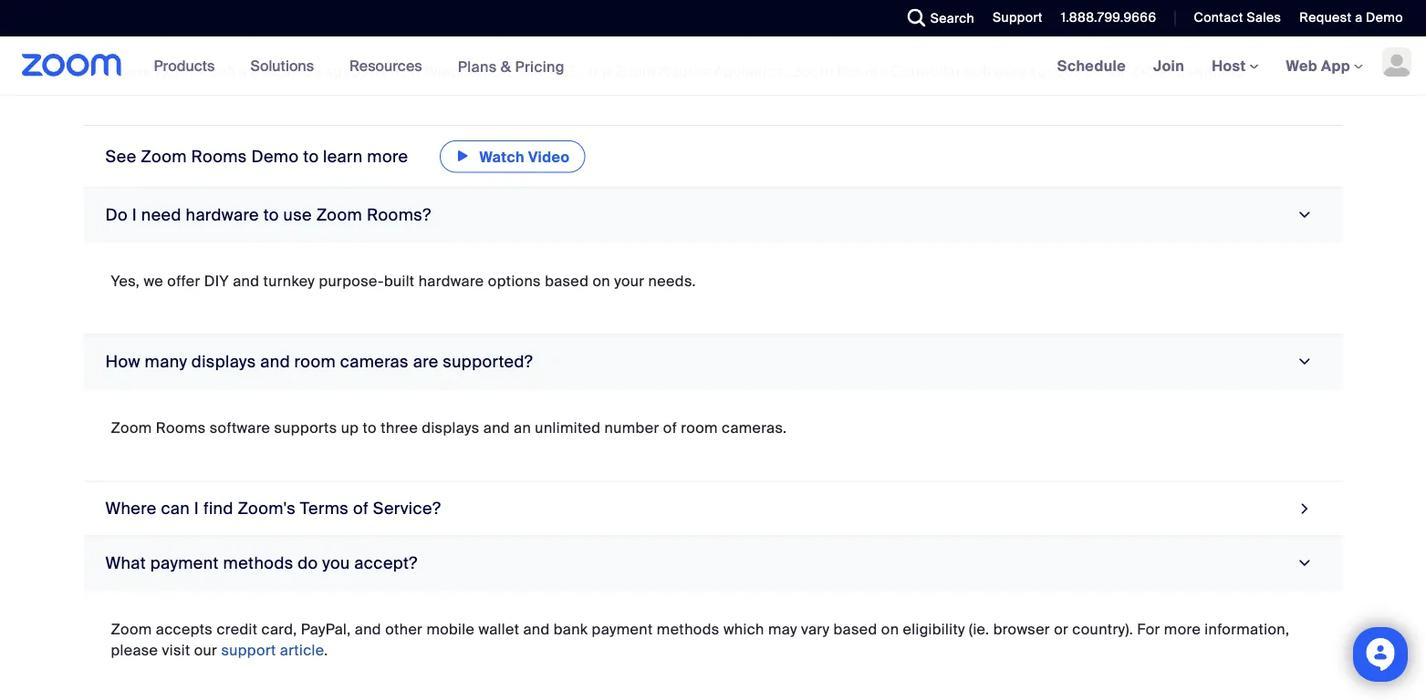 Task type: describe. For each thing, give the bounding box(es) containing it.
browser
[[993, 620, 1050, 639]]

how many displays and room cameras are supported? button
[[83, 335, 1343, 390]]

up
[[341, 418, 359, 437]]

other
[[385, 620, 423, 639]]

displays inside dropdown button
[[191, 352, 256, 373]]

an
[[514, 418, 531, 437]]

and left an
[[483, 418, 510, 437]]

to for demo
[[303, 146, 319, 167]]

zoom logo image
[[22, 54, 122, 77]]

play image
[[455, 145, 470, 167]]

turnkey
[[263, 271, 315, 291]]

zoom inside dropdown button
[[316, 205, 362, 226]]

see
[[105, 146, 136, 167]]

request a demo
[[1300, 9, 1403, 26]]

do i need hardware to use zoom rooms? button
[[83, 188, 1343, 243]]

our
[[194, 641, 217, 660]]

terms
[[300, 499, 349, 520]]

0 horizontal spatial or
[[584, 62, 599, 81]]

1 horizontal spatial displays
[[422, 418, 480, 437]]

article
[[280, 641, 324, 660]]

cameras.
[[722, 418, 787, 437]]

accept?
[[354, 553, 418, 574]]

payment inside zoom accepts credit card, paypal, and other mobile wallet and bank payment methods which may vary based on eligibility (ie. browser or country). for more information, please visit our
[[592, 620, 653, 639]]

web
[[1286, 56, 1317, 75]]

need
[[141, 205, 181, 226]]

zoom accepts credit card, paypal, and other mobile wallet and bank payment methods which may vary based on eligibility (ie. browser or country). for more information, please visit our
[[111, 620, 1290, 660]]

do
[[298, 553, 318, 574]]

0 horizontal spatial on
[[403, 62, 421, 81]]

may
[[768, 620, 797, 639]]

country).
[[1072, 620, 1133, 639]]

based inside zoom accepts credit card, paypal, and other mobile wallet and bank payment methods which may vary based on eligibility (ie. browser or country). for more information, please visit our
[[833, 620, 877, 639]]

0 vertical spatial based
[[545, 271, 589, 291]]

appliance;
[[713, 62, 788, 81]]

support article .
[[221, 641, 328, 660]]

you
[[322, 553, 350, 574]]

zoom inside zoom accepts credit card, paypal, and other mobile wallet and bank payment methods which may vary based on eligibility (ie. browser or country). for more information, please visit our
[[111, 620, 152, 639]]

room inside dropdown button
[[294, 352, 336, 373]]

products
[[154, 56, 215, 75]]

number
[[604, 418, 659, 437]]

more inside zoom accepts credit card, paypal, and other mobile wallet and bank payment methods which may vary based on eligibility (ie. browser or country). for more information, please visit our
[[1164, 620, 1201, 639]]

right image for what payment methods do you accept?
[[1293, 555, 1317, 572]]

support
[[221, 641, 276, 660]]

unlimited
[[535, 418, 601, 437]]

app
[[1321, 56, 1350, 75]]

plans
[[458, 57, 497, 76]]

web app button
[[1286, 56, 1363, 75]]

many
[[145, 352, 187, 373]]

search
[[930, 10, 974, 26]]

what payment methods do you accept?
[[105, 553, 418, 574]]

are
[[413, 352, 439, 373]]

see zoom rooms demo to learn more
[[105, 146, 413, 167]]

1 vertical spatial a
[[602, 62, 611, 81]]

0 vertical spatial can
[[274, 62, 300, 81]]

1 vertical spatial demo
[[251, 146, 299, 167]]

products button
[[154, 36, 223, 95]]

android.
[[1189, 62, 1249, 81]]

resources button
[[350, 36, 430, 95]]

needs.
[[648, 271, 696, 291]]

mac
[[521, 62, 551, 81]]

where can i find zoom's terms of service? button
[[83, 482, 1343, 537]]

&
[[501, 57, 511, 76]]

join
[[1153, 56, 1184, 75]]

what
[[105, 553, 146, 574]]

wallet
[[478, 620, 519, 639]]

watch video
[[480, 148, 570, 167]]

solutions
[[250, 56, 314, 75]]

hardware inside dropdown button
[[186, 205, 259, 226]]

options
[[488, 271, 541, 291]]

and right ios
[[1159, 62, 1185, 81]]

profile picture image
[[1382, 47, 1411, 77]]

offer
[[167, 271, 200, 291]]

1 horizontal spatial demo
[[1366, 9, 1403, 26]]

watch
[[480, 148, 525, 167]]

1 horizontal spatial hardware
[[419, 271, 484, 291]]

zoom rooms software can be supported on windows os, mac os, or a zoom rooms appliance; zoom rooms controller software supported for ios and android.
[[111, 62, 1249, 81]]

zoom's
[[238, 499, 296, 520]]

visit
[[162, 641, 190, 660]]

contact sales
[[1194, 9, 1281, 26]]

2 supported from the left
[[1030, 62, 1103, 81]]

windows
[[424, 62, 488, 81]]

schedule link
[[1043, 36, 1140, 95]]

resources
[[350, 56, 422, 75]]

to for hardware
[[263, 205, 279, 226]]

(ie.
[[969, 620, 989, 639]]

accepts
[[156, 620, 213, 639]]

and right 'diy'
[[233, 271, 259, 291]]

payment inside what payment methods do you accept? dropdown button
[[150, 553, 219, 574]]

how many displays and room cameras are supported?
[[105, 352, 533, 373]]



Task type: locate. For each thing, give the bounding box(es) containing it.
join link
[[1140, 36, 1198, 95]]

and inside how many displays and room cameras are supported? dropdown button
[[260, 352, 290, 373]]

1 horizontal spatial room
[[681, 418, 718, 437]]

or right pricing
[[584, 62, 599, 81]]

and up supports
[[260, 352, 290, 373]]

on
[[403, 62, 421, 81], [593, 271, 610, 291], [881, 620, 899, 639]]

supported left for
[[1030, 62, 1103, 81]]

to
[[303, 146, 319, 167], [263, 205, 279, 226], [363, 418, 377, 437]]

video
[[528, 148, 570, 167]]

0 horizontal spatial room
[[294, 352, 336, 373]]

1 vertical spatial displays
[[422, 418, 480, 437]]

right image for how many displays and room cameras are supported?
[[1293, 354, 1317, 371]]

for
[[1137, 620, 1160, 639]]

demo up do i need hardware to use zoom rooms? at the top left of the page
[[251, 146, 299, 167]]

purpose-
[[319, 271, 384, 291]]

yes, we offer diy and turnkey purpose-built hardware options based on your needs.
[[111, 271, 696, 291]]

0 horizontal spatial supported
[[326, 62, 399, 81]]

credit
[[217, 620, 258, 639]]

1 vertical spatial right image
[[1293, 555, 1317, 572]]

os, left mac
[[492, 62, 517, 81]]

right image inside do i need hardware to use zoom rooms? dropdown button
[[1293, 207, 1317, 224]]

and
[[1159, 62, 1185, 81], [233, 271, 259, 291], [260, 352, 290, 373], [483, 418, 510, 437], [355, 620, 381, 639], [523, 620, 550, 639]]

displays
[[191, 352, 256, 373], [422, 418, 480, 437]]

0 vertical spatial or
[[584, 62, 599, 81]]

1 vertical spatial based
[[833, 620, 877, 639]]

controller
[[891, 62, 961, 81]]

product information navigation
[[140, 36, 578, 96]]

which
[[723, 620, 764, 639]]

information,
[[1205, 620, 1290, 639]]

room left cameras.
[[681, 418, 718, 437]]

2 vertical spatial on
[[881, 620, 899, 639]]

a right request
[[1355, 9, 1363, 26]]

1 vertical spatial payment
[[592, 620, 653, 639]]

can inside "dropdown button"
[[161, 499, 190, 520]]

payment
[[150, 553, 219, 574], [592, 620, 653, 639]]

sales
[[1247, 9, 1281, 26]]

and left "bank"
[[523, 620, 550, 639]]

rooms?
[[367, 205, 431, 226]]

request
[[1300, 9, 1352, 26]]

1 horizontal spatial to
[[303, 146, 319, 167]]

i inside "dropdown button"
[[194, 499, 199, 520]]

of
[[663, 418, 677, 437], [353, 499, 369, 520]]

solutions button
[[250, 36, 322, 95]]

0 horizontal spatial os,
[[492, 62, 517, 81]]

watch video link
[[440, 141, 585, 173]]

1 horizontal spatial os,
[[555, 62, 580, 81]]

0 horizontal spatial to
[[263, 205, 279, 226]]

0 vertical spatial of
[[663, 418, 677, 437]]

on left windows
[[403, 62, 421, 81]]

os, right mac
[[555, 62, 580, 81]]

we
[[144, 271, 163, 291]]

1 horizontal spatial based
[[833, 620, 877, 639]]

i right do
[[132, 205, 137, 226]]

software
[[210, 62, 270, 81], [965, 62, 1026, 81], [210, 418, 270, 437]]

software down support
[[965, 62, 1026, 81]]

0 vertical spatial on
[[403, 62, 421, 81]]

methods left do
[[223, 553, 293, 574]]

software for zoom rooms software supports up to three displays and an unlimited number of room cameras.
[[210, 418, 270, 437]]

banner containing products
[[0, 36, 1426, 96]]

payment right what
[[150, 553, 219, 574]]

methods left which
[[657, 620, 720, 639]]

do
[[105, 205, 128, 226]]

methods
[[223, 553, 293, 574], [657, 620, 720, 639]]

to left use
[[263, 205, 279, 226]]

0 vertical spatial demo
[[1366, 9, 1403, 26]]

host
[[1212, 56, 1250, 75]]

1 horizontal spatial supported
[[1030, 62, 1103, 81]]

software for zoom rooms software can be supported on windows os, mac os, or a zoom rooms appliance; zoom rooms controller software supported for ios and android.
[[210, 62, 270, 81]]

0 vertical spatial more
[[367, 146, 408, 167]]

demo
[[1366, 9, 1403, 26], [251, 146, 299, 167]]

contact
[[1194, 9, 1243, 26]]

software left be
[[210, 62, 270, 81]]

yes,
[[111, 271, 140, 291]]

bank
[[554, 620, 588, 639]]

supported?
[[443, 352, 533, 373]]

host button
[[1212, 56, 1259, 75]]

supported right be
[[326, 62, 399, 81]]

1 horizontal spatial more
[[1164, 620, 1201, 639]]

eligibility
[[903, 620, 965, 639]]

of inside "dropdown button"
[[353, 499, 369, 520]]

1 horizontal spatial on
[[593, 271, 610, 291]]

can left be
[[274, 62, 300, 81]]

0 horizontal spatial i
[[132, 205, 137, 226]]

0 vertical spatial right image
[[1293, 354, 1317, 371]]

0 horizontal spatial payment
[[150, 553, 219, 574]]

contact sales link
[[1180, 0, 1286, 36], [1194, 9, 1281, 26]]

service?
[[373, 499, 441, 520]]

i
[[132, 205, 137, 226], [194, 499, 199, 520]]

1.888.799.9666
[[1061, 9, 1156, 26]]

built
[[384, 271, 415, 291]]

find
[[203, 499, 233, 520]]

meetings navigation
[[1043, 36, 1426, 96]]

right image inside what payment methods do you accept? dropdown button
[[1293, 555, 1317, 572]]

based right the options at the top left of the page
[[545, 271, 589, 291]]

three
[[381, 418, 418, 437]]

where can i find zoom's terms of service?
[[105, 499, 441, 520]]

2 right image from the top
[[1293, 555, 1317, 572]]

0 horizontal spatial of
[[353, 499, 369, 520]]

1 horizontal spatial a
[[1355, 9, 1363, 26]]

be
[[304, 62, 322, 81]]

2 os, from the left
[[555, 62, 580, 81]]

methods inside zoom accepts credit card, paypal, and other mobile wallet and bank payment methods which may vary based on eligibility (ie. browser or country). for more information, please visit our
[[657, 620, 720, 639]]

.
[[324, 641, 328, 660]]

1 horizontal spatial can
[[274, 62, 300, 81]]

1 horizontal spatial methods
[[657, 620, 720, 639]]

can
[[274, 62, 300, 81], [161, 499, 190, 520]]

0 horizontal spatial methods
[[223, 553, 293, 574]]

right image inside where can i find zoom's terms of service? "dropdown button"
[[1297, 497, 1313, 521]]

i left find
[[194, 499, 199, 520]]

on left eligibility
[[881, 620, 899, 639]]

how
[[105, 352, 140, 373]]

1 vertical spatial can
[[161, 499, 190, 520]]

payment right "bank"
[[592, 620, 653, 639]]

schedule
[[1057, 56, 1126, 75]]

right image for where can i find zoom's terms of service?
[[1297, 497, 1313, 521]]

0 vertical spatial methods
[[223, 553, 293, 574]]

more right the for
[[1164, 620, 1201, 639]]

1 vertical spatial or
[[1054, 620, 1069, 639]]

0 vertical spatial payment
[[150, 553, 219, 574]]

support
[[993, 9, 1043, 26]]

0 horizontal spatial a
[[602, 62, 611, 81]]

on inside zoom accepts credit card, paypal, and other mobile wallet and bank payment methods which may vary based on eligibility (ie. browser or country). for more information, please visit our
[[881, 620, 899, 639]]

right image
[[1293, 354, 1317, 371], [1293, 555, 1317, 572]]

hardware right the built
[[419, 271, 484, 291]]

can left find
[[161, 499, 190, 520]]

0 vertical spatial i
[[132, 205, 137, 226]]

0 horizontal spatial more
[[367, 146, 408, 167]]

1 os, from the left
[[492, 62, 517, 81]]

zoom
[[111, 62, 152, 81], [615, 62, 656, 81], [792, 62, 833, 81], [141, 146, 187, 167], [316, 205, 362, 226], [111, 418, 152, 437], [111, 620, 152, 639]]

support article link
[[221, 641, 324, 660]]

demo up profile picture
[[1366, 9, 1403, 26]]

a right pricing
[[602, 62, 611, 81]]

1 vertical spatial to
[[263, 205, 279, 226]]

1 vertical spatial methods
[[657, 620, 720, 639]]

software left supports
[[210, 418, 270, 437]]

1 vertical spatial hardware
[[419, 271, 484, 291]]

based right vary
[[833, 620, 877, 639]]

support link
[[979, 0, 1047, 36], [993, 9, 1043, 26]]

1 vertical spatial more
[[1164, 620, 1201, 639]]

or right browser
[[1054, 620, 1069, 639]]

banner
[[0, 36, 1426, 96]]

0 horizontal spatial based
[[545, 271, 589, 291]]

zoom rooms software supports up to three displays and an unlimited number of room cameras.
[[111, 418, 787, 437]]

where
[[105, 499, 157, 520]]

to left learn
[[303, 146, 319, 167]]

or inside zoom accepts credit card, paypal, and other mobile wallet and bank payment methods which may vary based on eligibility (ie. browser or country). for more information, please visit our
[[1054, 620, 1069, 639]]

0 vertical spatial room
[[294, 352, 336, 373]]

hardware right need
[[186, 205, 259, 226]]

1 right image from the top
[[1293, 354, 1317, 371]]

1 vertical spatial room
[[681, 418, 718, 437]]

of right terms
[[353, 499, 369, 520]]

cameras
[[340, 352, 409, 373]]

0 horizontal spatial displays
[[191, 352, 256, 373]]

for
[[1107, 62, 1126, 81]]

use
[[283, 205, 312, 226]]

and left other
[[355, 620, 381, 639]]

2 horizontal spatial on
[[881, 620, 899, 639]]

diy
[[204, 271, 229, 291]]

on left your
[[593, 271, 610, 291]]

please
[[111, 641, 158, 660]]

methods inside dropdown button
[[223, 553, 293, 574]]

1 vertical spatial i
[[194, 499, 199, 520]]

more right learn
[[367, 146, 408, 167]]

1 vertical spatial of
[[353, 499, 369, 520]]

displays right 'many'
[[191, 352, 256, 373]]

0 vertical spatial a
[[1355, 9, 1363, 26]]

to right up
[[363, 418, 377, 437]]

more
[[367, 146, 408, 167], [1164, 620, 1201, 639]]

1 supported from the left
[[326, 62, 399, 81]]

0 vertical spatial hardware
[[186, 205, 259, 226]]

what payment methods do you accept? button
[[83, 537, 1343, 592]]

room left cameras
[[294, 352, 336, 373]]

search button
[[894, 0, 979, 36]]

0 horizontal spatial can
[[161, 499, 190, 520]]

right image inside how many displays and room cameras are supported? dropdown button
[[1293, 354, 1317, 371]]

displays right three
[[422, 418, 480, 437]]

1 horizontal spatial of
[[663, 418, 677, 437]]

1 vertical spatial on
[[593, 271, 610, 291]]

to inside do i need hardware to use zoom rooms? dropdown button
[[263, 205, 279, 226]]

0 vertical spatial displays
[[191, 352, 256, 373]]

0 horizontal spatial hardware
[[186, 205, 259, 226]]

1 horizontal spatial i
[[194, 499, 199, 520]]

paypal,
[[301, 620, 351, 639]]

0 horizontal spatial demo
[[251, 146, 299, 167]]

1 horizontal spatial payment
[[592, 620, 653, 639]]

i inside dropdown button
[[132, 205, 137, 226]]

0 vertical spatial to
[[303, 146, 319, 167]]

learn
[[323, 146, 363, 167]]

of right number
[[663, 418, 677, 437]]

1 vertical spatial right image
[[1297, 497, 1313, 521]]

0 vertical spatial right image
[[1293, 207, 1317, 224]]

2 vertical spatial to
[[363, 418, 377, 437]]

os,
[[492, 62, 517, 81], [555, 62, 580, 81]]

right image
[[1293, 207, 1317, 224], [1297, 497, 1313, 521]]

1 horizontal spatial or
[[1054, 620, 1069, 639]]

right image for do i need hardware to use zoom rooms?
[[1293, 207, 1317, 224]]

vary
[[801, 620, 830, 639]]

your
[[614, 271, 645, 291]]

2 horizontal spatial to
[[363, 418, 377, 437]]

pricing
[[515, 57, 565, 76]]



Task type: vqa. For each thing, say whether or not it's contained in the screenshot.
Scheduler
no



